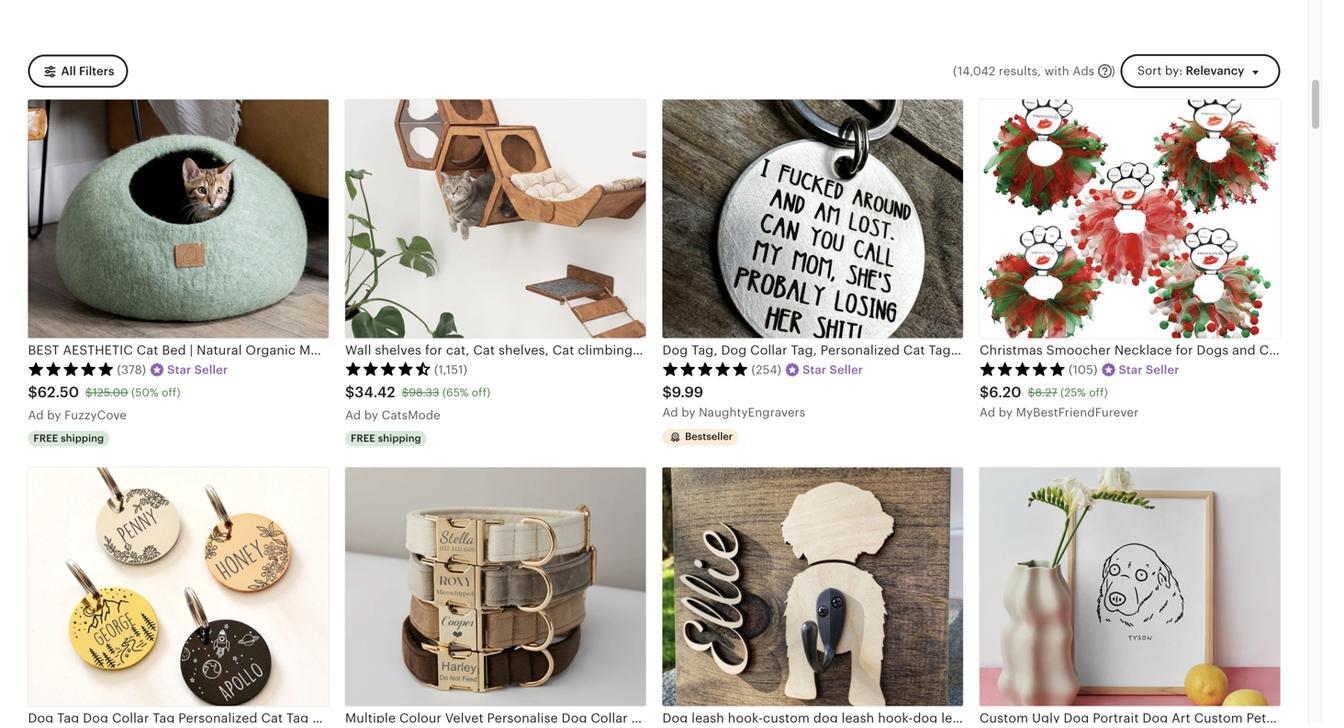 Task type: describe. For each thing, give the bounding box(es) containing it.
all
[[61, 64, 76, 78]]

free shipping for 62.50
[[34, 433, 104, 444]]

$ 6.20 $ 8.27 (25% off) a d b y mybestfriendfurever
[[980, 384, 1139, 420]]

(25%
[[1061, 387, 1087, 399]]

d inside "$ 9.99 a d b y naughtyengravers"
[[671, 406, 679, 420]]

star for 62.50
[[167, 363, 191, 377]]

results,
[[999, 64, 1042, 78]]

relevancy
[[1186, 64, 1245, 78]]

wall shelves for cat, cat shelves, cat climbing wall shelf, cat house wall, cat shelves for wall, modern cat furniture, wood cat hexagon image
[[345, 100, 646, 338]]

with ads
[[1045, 64, 1095, 78]]

fuzzycove
[[64, 409, 127, 423]]

off) inside $ 6.20 $ 8.27 (25% off) a d b y mybestfriendfurever
[[1090, 387, 1109, 399]]

b down 34.42
[[364, 409, 372, 423]]

seller for 62.50
[[194, 363, 228, 377]]

2 seller from the left
[[830, 363, 864, 377]]

sort by: relevancy
[[1138, 64, 1245, 78]]

free for 34.42
[[351, 433, 376, 444]]

multiple colour velvet personalise dog collar leash set with bow,brown+grey+white,engraved pet name plate metal buckle,wedding puppy gift image
[[345, 468, 646, 707]]

off) for 34.42
[[472, 387, 491, 399]]

y inside "$ 9.99 a d b y naughtyengravers"
[[689, 406, 696, 420]]

ads
[[1073, 64, 1095, 78]]

seller for 6.20
[[1146, 363, 1180, 377]]

free for 62.50
[[34, 433, 58, 444]]

a d b y fuzzycove
[[28, 409, 127, 423]]

$ inside $ 62.50 $ 125.00 (50% off)
[[85, 387, 93, 399]]

christmas smoocher necklace  for dogs and cats- stretchy holiday collars for extra holiday spirit image
[[980, 100, 1281, 338]]

bestseller
[[685, 431, 733, 443]]

(65%
[[443, 387, 469, 399]]

a d b y catsmode
[[345, 409, 441, 423]]

6.20
[[990, 384, 1022, 401]]

a inside $ 6.20 $ 8.27 (25% off) a d b y mybestfriendfurever
[[980, 406, 989, 420]]

$ inside "$ 9.99 a d b y naughtyengravers"
[[663, 384, 672, 401]]

d down the 62.50
[[36, 409, 44, 423]]

all filters
[[61, 64, 114, 78]]

star seller for 62.50
[[167, 363, 228, 377]]

62.50
[[37, 384, 79, 401]]

d down 34.42
[[353, 409, 361, 423]]

2 5 out of 5 stars image from the left
[[663, 362, 749, 377]]

by:
[[1166, 64, 1184, 78]]

filters
[[79, 64, 114, 78]]

( 14,042 results,
[[954, 64, 1042, 78]]

)
[[1112, 64, 1116, 78]]

a inside "$ 9.99 a d b y naughtyengravers"
[[663, 406, 671, 420]]

star for 6.20
[[1119, 363, 1143, 377]]



Task type: locate. For each thing, give the bounding box(es) containing it.
d down 9.99
[[671, 406, 679, 420]]

2 free from the left
[[351, 433, 376, 444]]

d inside $ 6.20 $ 8.27 (25% off) a d b y mybestfriendfurever
[[988, 406, 996, 420]]

1 horizontal spatial star
[[803, 363, 827, 377]]

star seller right '(254)'
[[803, 363, 864, 377]]

off)
[[162, 387, 181, 399], [472, 387, 491, 399], [1090, 387, 1109, 399]]

off) right (50%
[[162, 387, 181, 399]]

1 free from the left
[[34, 433, 58, 444]]

off) inside $ 62.50 $ 125.00 (50% off)
[[162, 387, 181, 399]]

1 seller from the left
[[194, 363, 228, 377]]

seller right '(254)'
[[830, 363, 864, 377]]

star seller right (105)
[[1119, 363, 1180, 377]]

1 horizontal spatial free
[[351, 433, 376, 444]]

0 horizontal spatial free shipping
[[34, 433, 104, 444]]

star right (105)
[[1119, 363, 1143, 377]]

custom ugly dog portrait dog art custom pet portrait pet parent gift pet portrait custom art custom dog pet memorial gift pet art 5x7 print image
[[980, 468, 1281, 707]]

shipping down a d b y fuzzycove
[[61, 433, 104, 444]]

with
[[1045, 64, 1070, 78]]

y
[[689, 406, 696, 420], [1007, 406, 1013, 420], [55, 409, 61, 423], [372, 409, 379, 423]]

1 5 out of 5 stars image from the left
[[28, 362, 114, 377]]

naughtyengravers
[[699, 406, 806, 420]]

all filters button
[[28, 55, 128, 88]]

seller right (378)
[[194, 363, 228, 377]]

1 free shipping from the left
[[34, 433, 104, 444]]

0 horizontal spatial seller
[[194, 363, 228, 377]]

y down 9.99
[[689, 406, 696, 420]]

$
[[28, 384, 37, 401], [345, 384, 355, 401], [663, 384, 672, 401], [980, 384, 990, 401], [85, 387, 93, 399], [402, 387, 409, 399], [1029, 387, 1036, 399]]

34.42
[[355, 384, 396, 401]]

0 horizontal spatial free
[[34, 433, 58, 444]]

1 horizontal spatial star seller
[[803, 363, 864, 377]]

star seller
[[167, 363, 228, 377], [803, 363, 864, 377], [1119, 363, 1180, 377]]

b down 6.20
[[999, 406, 1007, 420]]

y down the 62.50
[[55, 409, 61, 423]]

2 free shipping from the left
[[351, 433, 421, 444]]

4.5 out of 5 stars image
[[345, 362, 432, 377]]

1 off) from the left
[[162, 387, 181, 399]]

(378)
[[117, 363, 146, 377]]

2 horizontal spatial off)
[[1090, 387, 1109, 399]]

8.27
[[1036, 387, 1058, 399]]

$ 9.99 a d b y naughtyengravers
[[663, 384, 806, 420]]

y down 34.42
[[372, 409, 379, 423]]

shipping down a d b y catsmode at the bottom left of page
[[378, 433, 421, 444]]

shipping for 34.42
[[378, 433, 421, 444]]

3 star from the left
[[1119, 363, 1143, 377]]

b
[[682, 406, 690, 420], [999, 406, 1007, 420], [47, 409, 55, 423], [364, 409, 372, 423]]

125.00
[[93, 387, 128, 399]]

0 horizontal spatial star
[[167, 363, 191, 377]]

off) inside '$ 34.42 $ 98.33 (65% off)'
[[472, 387, 491, 399]]

free shipping down a d b y catsmode at the bottom left of page
[[351, 433, 421, 444]]

(254)
[[752, 363, 782, 377]]

free down a d b y fuzzycove
[[34, 433, 58, 444]]

catsmode
[[382, 409, 441, 423]]

5 out of 5 stars image up the 62.50
[[28, 362, 114, 377]]

d
[[671, 406, 679, 420], [988, 406, 996, 420], [36, 409, 44, 423], [353, 409, 361, 423]]

seller right (105)
[[1146, 363, 1180, 377]]

free down a d b y catsmode at the bottom left of page
[[351, 433, 376, 444]]

b inside "$ 9.99 a d b y naughtyengravers"
[[682, 406, 690, 420]]

$ 34.42 $ 98.33 (65% off)
[[345, 384, 491, 401]]

off) right (65%
[[472, 387, 491, 399]]

seller
[[194, 363, 228, 377], [830, 363, 864, 377], [1146, 363, 1180, 377]]

dog leash hook-custom dog leash hook-dog leash hook with name-wooden dog leash holder-custom dog gift image
[[663, 468, 964, 707]]

free
[[34, 433, 58, 444], [351, 433, 376, 444]]

(1,151)
[[435, 363, 468, 377]]

1 horizontal spatial free shipping
[[351, 433, 421, 444]]

1 horizontal spatial seller
[[830, 363, 864, 377]]

9.99
[[672, 384, 704, 401]]

b down the 62.50
[[47, 409, 55, 423]]

free shipping down a d b y fuzzycove
[[34, 433, 104, 444]]

0 horizontal spatial star seller
[[167, 363, 228, 377]]

(105)
[[1069, 363, 1098, 377]]

d down 6.20
[[988, 406, 996, 420]]

5 out of 5 stars image up 9.99
[[663, 362, 749, 377]]

b inside $ 6.20 $ 8.27 (25% off) a d b y mybestfriendfurever
[[999, 406, 1007, 420]]

y down 6.20
[[1007, 406, 1013, 420]]

$ inside '$ 34.42 $ 98.33 (65% off)'
[[402, 387, 409, 399]]

1 horizontal spatial 5 out of 5 stars image
[[663, 362, 749, 377]]

5 out of 5 stars image
[[28, 362, 114, 377], [663, 362, 749, 377], [980, 362, 1067, 377]]

2 horizontal spatial star seller
[[1119, 363, 1180, 377]]

2 horizontal spatial star
[[1119, 363, 1143, 377]]

dog tag dog collar tag personalized cat tag custom cat collar tag cat id tag dog id tag dog name tag engraved pet tag cat name tag image
[[28, 468, 329, 707]]

1 shipping from the left
[[61, 433, 104, 444]]

5 out of 5 stars image up 6.20
[[980, 362, 1067, 377]]

2 horizontal spatial 5 out of 5 stars image
[[980, 362, 1067, 377]]

free shipping
[[34, 433, 104, 444], [351, 433, 421, 444]]

b down 9.99
[[682, 406, 690, 420]]

free shipping for 34.42
[[351, 433, 421, 444]]

y inside $ 6.20 $ 8.27 (25% off) a d b y mybestfriendfurever
[[1007, 406, 1013, 420]]

98.33
[[409, 387, 440, 399]]

a
[[663, 406, 671, 420], [980, 406, 989, 420], [28, 409, 36, 423], [345, 409, 354, 423]]

1 star from the left
[[167, 363, 191, 377]]

(50%
[[131, 387, 159, 399]]

off) right (25%
[[1090, 387, 1109, 399]]

star right '(254)'
[[803, 363, 827, 377]]

$ 62.50 $ 125.00 (50% off)
[[28, 384, 181, 401]]

2 star from the left
[[803, 363, 827, 377]]

star right (378)
[[167, 363, 191, 377]]

star
[[167, 363, 191, 377], [803, 363, 827, 377], [1119, 363, 1143, 377]]

2 off) from the left
[[472, 387, 491, 399]]

3 5 out of 5 stars image from the left
[[980, 362, 1067, 377]]

5 out of 5 stars image for 6.20
[[980, 362, 1067, 377]]

0 horizontal spatial 5 out of 5 stars image
[[28, 362, 114, 377]]

2 shipping from the left
[[378, 433, 421, 444]]

star seller right (378)
[[167, 363, 228, 377]]

2 horizontal spatial seller
[[1146, 363, 1180, 377]]

best aesthetic cat bed | natural organic merino felt wool | soft, wholesome, cute | #1 modern "cat corner" cave | handmade round style image
[[28, 100, 329, 338]]

1 star seller from the left
[[167, 363, 228, 377]]

(
[[954, 64, 958, 78]]

sort
[[1138, 64, 1163, 78]]

1 horizontal spatial shipping
[[378, 433, 421, 444]]

off) for 62.50
[[162, 387, 181, 399]]

mybestfriendfurever
[[1017, 406, 1139, 420]]

2 star seller from the left
[[803, 363, 864, 377]]

shipping for 62.50
[[61, 433, 104, 444]]

1 horizontal spatial off)
[[472, 387, 491, 399]]

14,042
[[958, 64, 996, 78]]

5 out of 5 stars image for 62.50
[[28, 362, 114, 377]]

star seller for 6.20
[[1119, 363, 1180, 377]]

3 seller from the left
[[1146, 363, 1180, 377]]

dog tag, dog collar tag, personalized cat tag, custom cat collar tag, cat id tag, dog id tag, dog name tag, engraved pet tag,cat name tag image
[[663, 100, 964, 338]]

0 horizontal spatial off)
[[162, 387, 181, 399]]

shipping
[[61, 433, 104, 444], [378, 433, 421, 444]]

0 horizontal spatial shipping
[[61, 433, 104, 444]]

3 off) from the left
[[1090, 387, 1109, 399]]

3 star seller from the left
[[1119, 363, 1180, 377]]



Task type: vqa. For each thing, say whether or not it's contained in the screenshot.
all filters
yes



